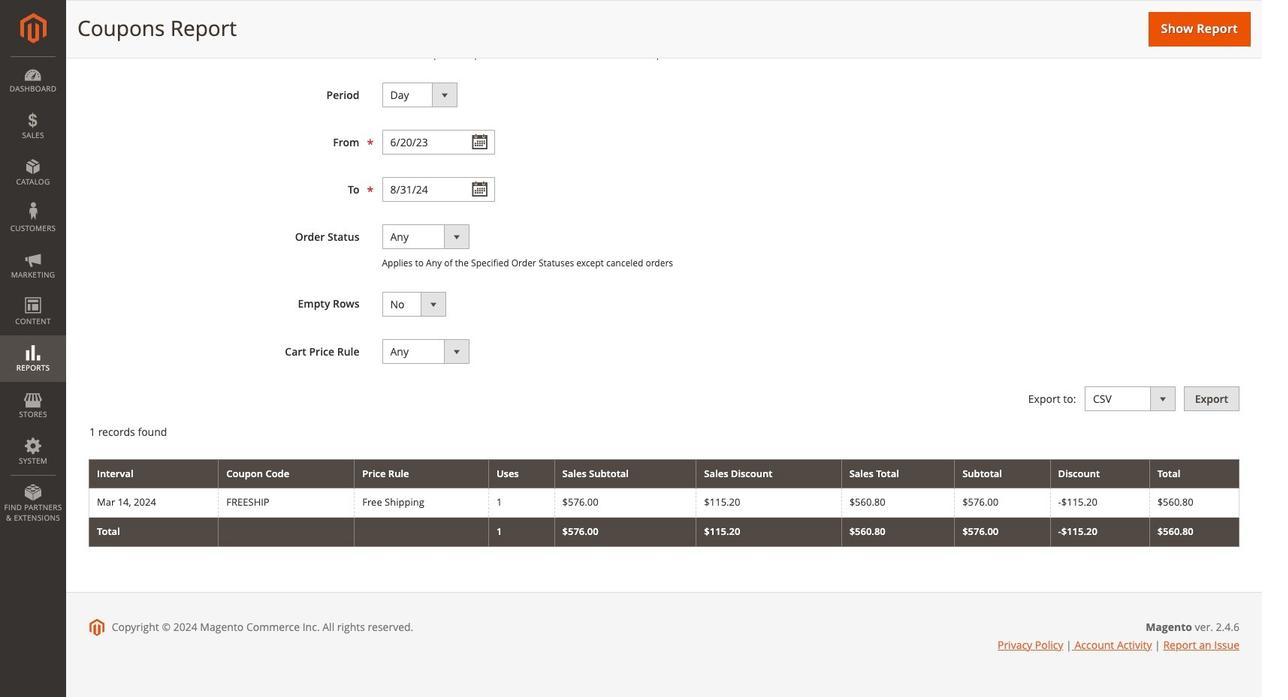 Task type: locate. For each thing, give the bounding box(es) containing it.
None text field
[[382, 178, 495, 202]]

magento admin panel image
[[20, 13, 46, 44]]

menu bar
[[0, 56, 66, 531]]

None text field
[[382, 130, 495, 155]]



Task type: vqa. For each thing, say whether or not it's contained in the screenshot.
MAGENTO ADMIN PANEL icon
yes



